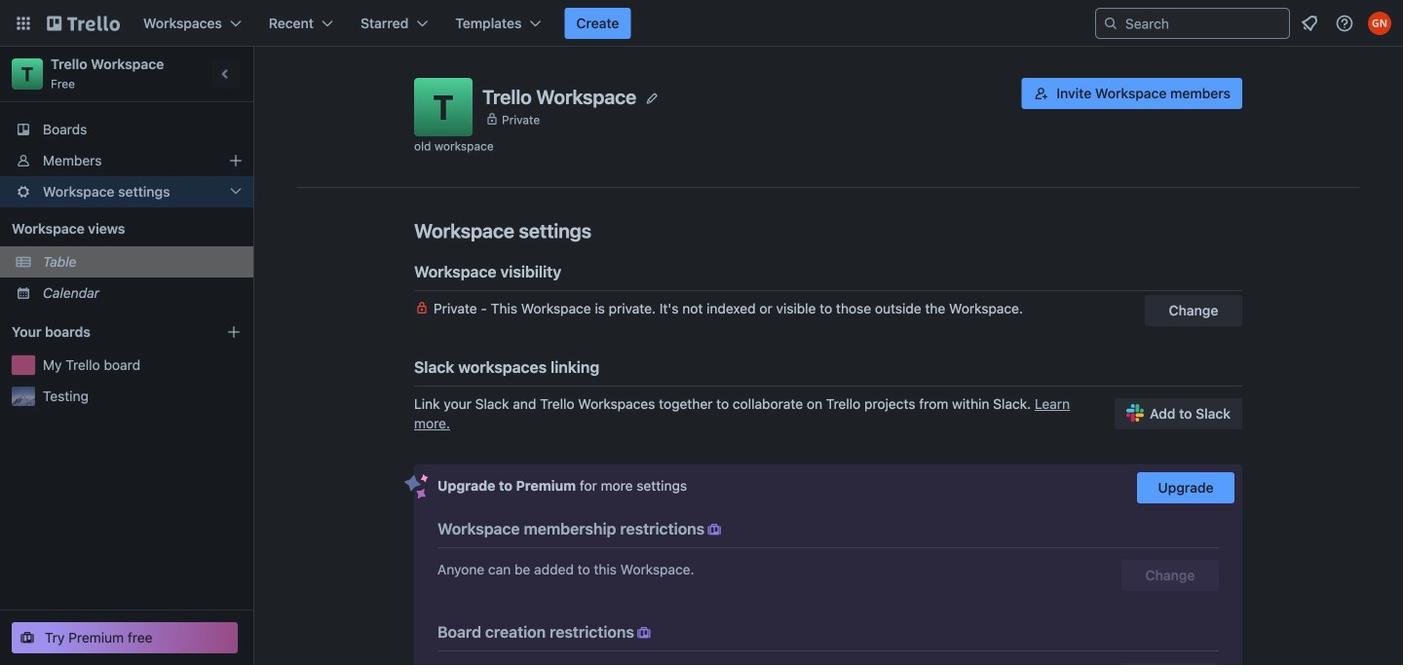 Task type: locate. For each thing, give the bounding box(es) containing it.
search image
[[1103, 16, 1119, 31]]

back to home image
[[47, 8, 120, 39]]

generic name (genericname34) image
[[1369, 12, 1392, 35]]

primary element
[[0, 0, 1404, 47]]

sm image
[[634, 624, 654, 643]]

add board image
[[226, 325, 242, 340]]



Task type: vqa. For each thing, say whether or not it's contained in the screenshot.
sm image
yes



Task type: describe. For each thing, give the bounding box(es) containing it.
your boards with 2 items element
[[12, 321, 197, 344]]

sm image
[[705, 521, 724, 540]]

open information menu image
[[1335, 14, 1355, 33]]

Search field
[[1119, 10, 1290, 37]]

sparkle image
[[405, 475, 429, 500]]

workspace navigation collapse icon image
[[212, 60, 240, 88]]

0 notifications image
[[1298, 12, 1322, 35]]



